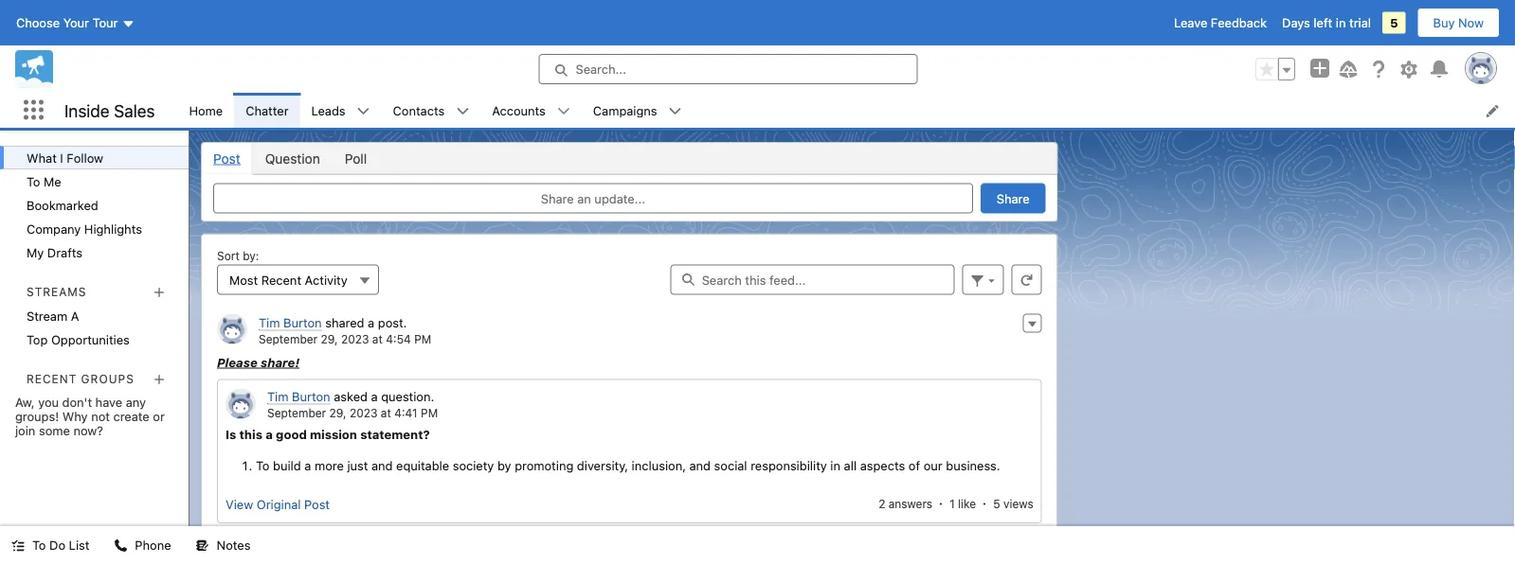 Task type: locate. For each thing, give the bounding box(es) containing it.
1 like
[[950, 498, 976, 511]]

burton inside tim burton shared a post. september 29, 2023 at 4:54 pm
[[283, 316, 322, 330]]

1 and from the left
[[372, 459, 393, 473]]

at inside tim burton asked a question. september 29, 2023 at 4:41 pm
[[381, 407, 391, 420]]

share
[[541, 191, 574, 206], [997, 191, 1030, 206]]

4:54
[[386, 333, 411, 346]]

september inside tim burton asked a question. september 29, 2023 at 4:41 pm
[[267, 407, 326, 420]]

pm for shared a post.
[[414, 333, 432, 346]]

tim burton image up is
[[226, 389, 256, 419]]

top
[[27, 333, 48, 347]]

1 horizontal spatial recent
[[261, 273, 301, 287]]

0 horizontal spatial 5
[[993, 498, 1000, 511]]

1 vertical spatial post
[[304, 498, 330, 512]]

tim burton link up good
[[267, 390, 330, 405]]

now?
[[73, 424, 103, 438]]

pm right '4:54'
[[414, 333, 432, 346]]

by
[[498, 459, 511, 473]]

at for post.
[[372, 333, 383, 346]]

a right this on the left
[[266, 427, 273, 442]]

a
[[368, 316, 375, 330], [371, 390, 378, 404], [266, 427, 273, 442], [305, 459, 311, 473]]

join
[[15, 424, 35, 438]]

2023 for asked
[[350, 407, 378, 420]]

at inside tim burton shared a post. september 29, 2023 at 4:54 pm
[[372, 333, 383, 346]]

5 views
[[993, 498, 1034, 511]]

tim burton link for asked a question.
[[267, 390, 330, 405]]

0 vertical spatial to
[[27, 174, 40, 189]]

original
[[257, 498, 301, 512]]

september inside tim burton shared a post. september 29, 2023 at 4:54 pm
[[259, 333, 318, 346]]

home
[[189, 103, 223, 118]]

contacts link
[[382, 93, 456, 128]]

0 vertical spatial pm
[[414, 333, 432, 346]]

tim burton asked a question. september 29, 2023 at 4:41 pm
[[267, 390, 438, 420]]

pm right 4:41
[[421, 407, 438, 420]]

29, inside tim burton asked a question. september 29, 2023 at 4:41 pm
[[329, 407, 346, 420]]

0 horizontal spatial and
[[372, 459, 393, 473]]

notes button
[[184, 527, 262, 565]]

29, inside tim burton shared a post. september 29, 2023 at 4:54 pm
[[321, 333, 338, 346]]

promoting
[[515, 459, 574, 473]]

share inside share an update... "button"
[[541, 191, 574, 206]]

5 right trial at the right of page
[[1390, 16, 1399, 30]]

text default image left the do
[[11, 540, 25, 553]]

september up good
[[267, 407, 326, 420]]

streams
[[27, 285, 87, 299]]

leads list item
[[300, 93, 382, 128]]

at left 4:41
[[381, 407, 391, 420]]

at left '4:54'
[[372, 333, 383, 346]]

post down the home 'link'
[[213, 151, 240, 166]]

1 horizontal spatial and
[[690, 459, 711, 473]]

0 vertical spatial recent
[[261, 273, 301, 287]]

2023 inside tim burton shared a post. september 29, 2023 at 4:54 pm
[[341, 333, 369, 346]]

and right the "just"
[[372, 459, 393, 473]]

0 horizontal spatial post
[[213, 151, 240, 166]]

text default image inside 'accounts' list item
[[557, 105, 570, 118]]

i
[[60, 151, 63, 165]]

post
[[213, 151, 240, 166], [304, 498, 330, 512]]

tim burton shared a post. september 29, 2023 at 4:54 pm
[[259, 316, 432, 346]]

at
[[372, 333, 383, 346], [381, 407, 391, 420]]

recent inside button
[[261, 273, 301, 287]]

29, down shared
[[321, 333, 338, 346]]

tim burton link up share!﻿
[[259, 316, 322, 331]]

diversity,
[[577, 459, 628, 473]]

share for share an update...
[[541, 191, 574, 206]]

list
[[178, 93, 1516, 128]]

29, for shared
[[321, 333, 338, 346]]

september for share!﻿
[[259, 333, 318, 346]]

what i follow to me bookmarked company highlights my drafts
[[27, 151, 142, 260]]

tim burton link
[[259, 316, 322, 331], [267, 390, 330, 405]]

september up share!﻿
[[259, 333, 318, 346]]

choose your tour button
[[15, 8, 136, 38]]

0 vertical spatial tim
[[259, 316, 280, 330]]

2023 down asked
[[350, 407, 378, 420]]

in left all
[[831, 459, 841, 473]]

1 share from the left
[[541, 191, 574, 206]]

list containing home
[[178, 93, 1516, 128]]

text default image left the notes
[[196, 540, 209, 553]]

search... button
[[539, 54, 918, 84]]

tim down share!﻿
[[267, 390, 289, 404]]

most recent activity
[[229, 273, 348, 287]]

view original post
[[226, 498, 330, 512]]

leads link
[[300, 93, 357, 128]]

view
[[226, 498, 253, 512]]

0 horizontal spatial share
[[541, 191, 574, 206]]

tim burton image
[[217, 314, 247, 345], [226, 389, 256, 419]]

tim inside tim burton asked a question. september 29, 2023 at 4:41 pm
[[267, 390, 289, 404]]

campaigns link
[[582, 93, 669, 128]]

tim up share!﻿
[[259, 316, 280, 330]]

text default image right 'accounts'
[[557, 105, 570, 118]]

leads
[[311, 103, 346, 118]]

0 vertical spatial burton
[[283, 316, 322, 330]]

0 vertical spatial tim burton link
[[259, 316, 322, 331]]

1 vertical spatial to
[[256, 459, 270, 473]]

company highlights link
[[0, 217, 189, 241]]

text default image right leads
[[357, 105, 370, 118]]

text default image inside phone button
[[114, 540, 127, 553]]

2 vertical spatial to
[[32, 539, 46, 553]]

0 horizontal spatial recent
[[27, 373, 77, 386]]

any
[[126, 395, 146, 410]]

leave feedback link
[[1174, 16, 1267, 30]]

recent right most
[[261, 273, 301, 287]]

burton left shared
[[283, 316, 322, 330]]

tim burton image for is
[[226, 389, 256, 419]]

a
[[71, 309, 79, 323]]

text default image
[[357, 105, 370, 118], [557, 105, 570, 118], [669, 105, 682, 118], [11, 540, 25, 553], [114, 540, 127, 553], [196, 540, 209, 553]]

5 for 5 views
[[993, 498, 1000, 511]]

in
[[1336, 16, 1346, 30], [831, 459, 841, 473]]

equitable
[[396, 459, 449, 473]]

29, down asked
[[329, 407, 346, 420]]

Sort by: button
[[217, 265, 379, 295]]

2023 for shared
[[341, 333, 369, 346]]

1 vertical spatial 29,
[[329, 407, 346, 420]]

tim
[[259, 316, 280, 330], [267, 390, 289, 404]]

groups!
[[15, 410, 59, 424]]

don't
[[62, 395, 92, 410]]

bookmarked link
[[0, 193, 189, 217]]

29,
[[321, 333, 338, 346], [329, 407, 346, 420]]

society
[[453, 459, 494, 473]]

1 vertical spatial tim burton link
[[267, 390, 330, 405]]

1 vertical spatial tim burton image
[[226, 389, 256, 419]]

0 vertical spatial 5
[[1390, 16, 1399, 30]]

1 vertical spatial 5
[[993, 498, 1000, 511]]

september
[[259, 333, 318, 346], [267, 407, 326, 420]]

1 vertical spatial tim
[[267, 390, 289, 404]]

and left social
[[690, 459, 711, 473]]

tim burton image up please
[[217, 314, 247, 345]]

aspects
[[860, 459, 905, 473]]

buy now
[[1434, 16, 1484, 30]]

1 vertical spatial burton
[[292, 390, 330, 404]]

a right build
[[305, 459, 311, 473]]

group
[[1256, 58, 1296, 81]]

share inside button
[[997, 191, 1030, 206]]

my
[[27, 245, 44, 260]]

0 vertical spatial post
[[213, 151, 240, 166]]

leave feedback
[[1174, 16, 1267, 30]]

me
[[44, 174, 61, 189]]

1 vertical spatial in
[[831, 459, 841, 473]]

bookmarked
[[27, 198, 98, 212]]

5 for 5
[[1390, 16, 1399, 30]]

tim inside tim burton shared a post. september 29, 2023 at 4:54 pm
[[259, 316, 280, 330]]

recent up you
[[27, 373, 77, 386]]

2023 down shared
[[341, 333, 369, 346]]

tab list
[[201, 142, 1058, 175]]

groups
[[81, 373, 134, 386]]

2 share from the left
[[997, 191, 1030, 206]]

tim for share!﻿
[[259, 316, 280, 330]]

sort
[[217, 250, 240, 263]]

sales
[[114, 100, 155, 121]]

text default image inside campaigns list item
[[669, 105, 682, 118]]

1 vertical spatial pm
[[421, 407, 438, 420]]

responsibility
[[751, 459, 827, 473]]

burton left asked
[[292, 390, 330, 404]]

or
[[153, 410, 165, 424]]

2023 inside tim burton asked a question. september 29, 2023 at 4:41 pm
[[350, 407, 378, 420]]

and
[[372, 459, 393, 473], [690, 459, 711, 473]]

pm inside tim burton shared a post. september 29, 2023 at 4:54 pm
[[414, 333, 432, 346]]

0 horizontal spatial in
[[831, 459, 841, 473]]

answers
[[889, 498, 933, 511]]

0 vertical spatial 29,
[[321, 333, 338, 346]]

text default image right campaigns
[[669, 105, 682, 118]]

tab list containing post
[[201, 142, 1058, 175]]

5 left views
[[993, 498, 1000, 511]]

0 vertical spatial tim burton image
[[217, 314, 247, 345]]

1 horizontal spatial post
[[304, 498, 330, 512]]

left
[[1314, 16, 1333, 30]]

1 horizontal spatial 5
[[1390, 16, 1399, 30]]

to left me
[[27, 174, 40, 189]]

1 horizontal spatial in
[[1336, 16, 1346, 30]]

1 vertical spatial 2023
[[350, 407, 378, 420]]

choose
[[16, 16, 60, 30]]

pm inside tim burton asked a question. september 29, 2023 at 4:41 pm
[[421, 407, 438, 420]]

burton inside tim burton asked a question. september 29, 2023 at 4:41 pm
[[292, 390, 330, 404]]

buy
[[1434, 16, 1455, 30]]

in right left
[[1336, 16, 1346, 30]]

0 vertical spatial at
[[372, 333, 383, 346]]

activity
[[305, 273, 348, 287]]

0 vertical spatial in
[[1336, 16, 1346, 30]]

text default image inside notes button
[[196, 540, 209, 553]]

a left "post."
[[368, 316, 375, 330]]

recent
[[261, 273, 301, 287], [27, 373, 77, 386]]

contacts
[[393, 103, 445, 118]]

0 vertical spatial september
[[259, 333, 318, 346]]

to left build
[[256, 459, 270, 473]]

buy now button
[[1417, 8, 1500, 38]]

0 vertical spatial 2023
[[341, 333, 369, 346]]

create
[[113, 410, 150, 424]]

more
[[315, 459, 344, 473]]

a right asked
[[371, 390, 378, 404]]

text default image left phone
[[114, 540, 127, 553]]

to left the do
[[32, 539, 46, 553]]

1 vertical spatial at
[[381, 407, 391, 420]]

to inside button
[[32, 539, 46, 553]]

post right original
[[304, 498, 330, 512]]

post link
[[202, 143, 253, 174]]

post inside 'tim burton, september 29, 2023 at 4:54 pm' element
[[304, 498, 330, 512]]

1 vertical spatial september
[[267, 407, 326, 420]]

2
[[879, 498, 886, 511]]

campaigns list item
[[582, 93, 693, 128]]

leave
[[1174, 16, 1208, 30]]

post inside post link
[[213, 151, 240, 166]]

1 horizontal spatial share
[[997, 191, 1030, 206]]

Search this feed... search field
[[671, 265, 955, 295]]



Task type: vqa. For each thing, say whether or not it's contained in the screenshot.
BURTON
yes



Task type: describe. For each thing, give the bounding box(es) containing it.
my drafts link
[[0, 241, 189, 264]]

september 29, 2023 at 4:54 pm link
[[259, 333, 432, 346]]

views
[[1004, 498, 1034, 511]]

stream a top opportunities
[[27, 309, 130, 347]]

question
[[265, 151, 320, 166]]

view original post link
[[226, 498, 330, 512]]

burton for asked a question.
[[292, 390, 330, 404]]

1 vertical spatial recent
[[27, 373, 77, 386]]

1
[[950, 498, 955, 511]]

september 29, 2023 at 4:41 pm link
[[267, 407, 438, 420]]

2 answers
[[879, 498, 933, 511]]

why
[[62, 410, 88, 424]]

2 and from the left
[[690, 459, 711, 473]]

to build a more just and equitable society by promoting diversity, inclusion, and social responsibility in all aspects of our business.
[[256, 459, 1000, 473]]

just
[[347, 459, 368, 473]]

burton for shared a post.
[[283, 316, 322, 330]]

a inside tim burton shared a post. september 29, 2023 at 4:54 pm
[[368, 316, 375, 330]]

share an update... button
[[213, 183, 973, 214]]

to for to do list
[[32, 539, 46, 553]]

stream a link
[[0, 304, 189, 328]]

now
[[1459, 16, 1484, 30]]

text default image inside to do list button
[[11, 540, 25, 553]]

inclusion,
[[632, 459, 686, 473]]

an
[[577, 191, 591, 206]]

follow
[[67, 151, 103, 165]]

chatter
[[246, 103, 289, 118]]

in inside 'tim burton, september 29, 2023 at 4:54 pm' element
[[831, 459, 841, 473]]

29, for asked
[[329, 407, 346, 420]]

stream
[[27, 309, 68, 323]]

choose your tour
[[16, 16, 118, 30]]

by:
[[243, 250, 259, 263]]

phone
[[135, 539, 171, 553]]

of
[[909, 459, 920, 473]]

drafts
[[47, 245, 83, 260]]

pm for asked a question.
[[421, 407, 438, 420]]

notes
[[217, 539, 251, 553]]

to for to build a more just and equitable society by promoting diversity, inclusion, and social responsibility in all aspects of our business.
[[256, 459, 270, 473]]

tim burton image for please
[[217, 314, 247, 345]]

company
[[27, 222, 81, 236]]

home link
[[178, 93, 234, 128]]

feedback
[[1211, 16, 1267, 30]]

tim burton link for shared a post.
[[259, 316, 322, 331]]

business.
[[946, 459, 1000, 473]]

all
[[844, 459, 857, 473]]

some
[[39, 424, 70, 438]]

share for share
[[997, 191, 1030, 206]]

to do list
[[32, 539, 89, 553]]

at for question.
[[381, 407, 391, 420]]

accounts
[[492, 103, 546, 118]]

text default image
[[456, 105, 469, 118]]

text default image inside leads list item
[[357, 105, 370, 118]]

tour
[[93, 16, 118, 30]]

aw, you don't have any groups!
[[15, 395, 146, 424]]

highlights
[[84, 222, 142, 236]]

shared
[[325, 316, 364, 330]]

days left in trial
[[1282, 16, 1371, 30]]

to me link
[[0, 170, 189, 193]]

please share!﻿
[[217, 355, 299, 370]]

statement?
[[360, 427, 430, 442]]

is this a good mission statement?
[[226, 427, 430, 442]]

contacts list item
[[382, 93, 481, 128]]

opportunities
[[51, 333, 130, 347]]

post.
[[378, 316, 407, 330]]

social
[[714, 459, 747, 473]]

accounts link
[[481, 93, 557, 128]]

tim for this
[[267, 390, 289, 404]]

this
[[239, 427, 263, 442]]

trial
[[1350, 16, 1371, 30]]

good
[[276, 427, 307, 442]]

inside
[[64, 100, 110, 121]]

recent groups link
[[27, 373, 134, 386]]

like
[[958, 498, 976, 511]]

september for this
[[267, 407, 326, 420]]

poll link
[[332, 143, 379, 174]]

aw,
[[15, 395, 35, 410]]

our
[[924, 459, 943, 473]]

what
[[27, 151, 57, 165]]

mission
[[310, 427, 357, 442]]

phone button
[[103, 527, 183, 565]]

poll
[[345, 151, 367, 166]]

a inside tim burton asked a question. september 29, 2023 at 4:41 pm
[[371, 390, 378, 404]]

recent groups
[[27, 373, 134, 386]]

sort by:
[[217, 250, 259, 263]]

question.
[[381, 390, 434, 404]]

to inside the what i follow to me bookmarked company highlights my drafts
[[27, 174, 40, 189]]

not
[[91, 410, 110, 424]]

tim burton, september 29, 2023 at 4:54 pm element
[[209, 307, 1050, 556]]

most
[[229, 273, 258, 287]]

search...
[[576, 62, 626, 76]]

list
[[69, 539, 89, 553]]

what i follow link
[[0, 146, 189, 170]]

asked
[[334, 390, 368, 404]]

campaigns
[[593, 103, 657, 118]]

share button
[[981, 183, 1046, 214]]

accounts list item
[[481, 93, 582, 128]]

you
[[38, 395, 59, 410]]

please
[[217, 355, 258, 370]]



